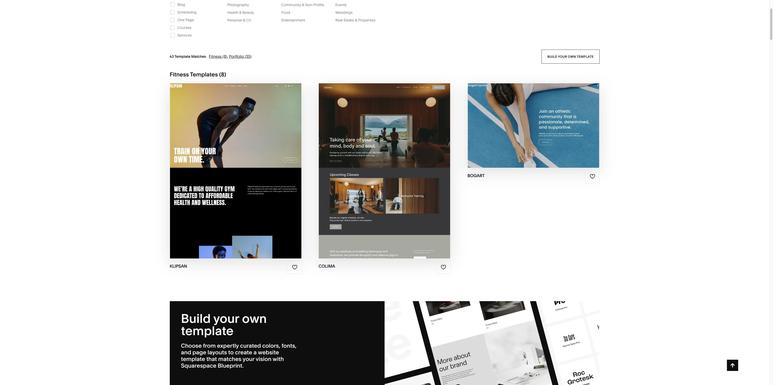 Task type: vqa. For each thing, say whether or not it's contained in the screenshot.
Technology
no



Task type: describe. For each thing, give the bounding box(es) containing it.
your inside the choose from expertly curated colors, fonts, and page layouts to create a website template that matches your vision with squarespace blueprint.
[[243, 356, 255, 363]]

health & beauty
[[227, 10, 254, 15]]

curated
[[240, 343, 261, 350]]

a
[[254, 350, 257, 357]]

start with colima button
[[356, 157, 413, 171]]

& right estate
[[355, 18, 357, 22]]

2 vertical spatial bogart
[[468, 173, 485, 179]]

real
[[336, 18, 343, 22]]

start for start with klipsan
[[207, 161, 222, 167]]

entertainment
[[281, 18, 305, 22]]

and
[[181, 350, 191, 357]]

colima inside button
[[387, 161, 408, 167]]

back to top image
[[730, 363, 736, 369]]

services
[[177, 33, 192, 38]]

2 vertical spatial colima
[[319, 264, 335, 269]]

build inside "build your own template"
[[181, 312, 211, 327]]

website
[[258, 350, 279, 357]]

templates
[[190, 71, 218, 78]]

build your own template button
[[542, 50, 600, 64]]

(
[[219, 71, 221, 78]]

one
[[177, 18, 185, 22]]

start with bogart button
[[505, 112, 562, 126]]

colima image
[[319, 83, 451, 259]]

beauty
[[242, 10, 254, 15]]

43 template matches
[[170, 54, 206, 59]]

template
[[175, 54, 190, 59]]

1 vertical spatial build your own template
[[181, 312, 267, 339]]

add colima to your favorites list image
[[441, 265, 447, 270]]

page
[[193, 350, 206, 357]]

photography
[[227, 3, 249, 7]]

estate
[[344, 18, 354, 22]]

scheduling
[[177, 10, 197, 15]]

klipsan element
[[170, 83, 302, 259]]

page
[[186, 18, 194, 22]]

events link
[[336, 3, 352, 7]]

portfolio
[[229, 54, 244, 59]]

0 horizontal spatial klipsan
[[170, 264, 187, 269]]

build your own template inside build your own template button
[[548, 55, 594, 58]]

,
[[227, 54, 228, 59]]

entertainment link
[[281, 18, 310, 22]]

preview colima
[[363, 171, 407, 177]]

bogart inside start with bogart "button"
[[536, 116, 557, 122]]

1 vertical spatial colima
[[386, 171, 407, 177]]

choose
[[181, 343, 202, 350]]

from
[[203, 343, 216, 350]]

template inside button
[[577, 55, 594, 58]]

fonts,
[[282, 343, 297, 350]]

colors,
[[262, 343, 280, 350]]

fitness for fitness (8) , portfolio (35)
[[209, 54, 222, 59]]

fitness for fitness templates ( 8 )
[[170, 71, 189, 78]]

1 vertical spatial your
[[213, 312, 239, 327]]

& for beauty
[[239, 10, 242, 15]]

bogart image
[[468, 83, 599, 168]]

template inside the choose from expertly curated colors, fonts, and page layouts to create a website template that matches your vision with squarespace blueprint.
[[181, 356, 205, 363]]

colima element
[[319, 83, 451, 259]]

events
[[336, 3, 347, 7]]

preview bogart
[[511, 126, 556, 131]]

photography link
[[227, 3, 254, 7]]

)
[[224, 71, 226, 78]]

community & non-profits link
[[281, 3, 329, 7]]

to
[[228, 350, 234, 357]]

preview bogart link
[[511, 122, 556, 136]]

courses
[[177, 25, 192, 30]]

with inside the choose from expertly curated colors, fonts, and page layouts to create a website template that matches your vision with squarespace blueprint.
[[273, 356, 284, 363]]



Task type: locate. For each thing, give the bounding box(es) containing it.
weddings
[[336, 10, 353, 15]]

blueprint.
[[218, 363, 244, 370]]

preview for preview colima
[[363, 171, 385, 177]]

0 horizontal spatial start
[[207, 161, 222, 167]]

2 vertical spatial template
[[181, 356, 205, 363]]

&
[[302, 3, 304, 7], [239, 10, 242, 15], [243, 18, 245, 22], [355, 18, 357, 22]]

with for colima
[[373, 161, 386, 167]]

0 vertical spatial build your own template
[[548, 55, 594, 58]]

properties
[[358, 18, 376, 22]]

0 horizontal spatial build your own template
[[181, 312, 267, 339]]

start for start with colima
[[356, 161, 372, 167]]

2 vertical spatial your
[[243, 356, 255, 363]]

1 horizontal spatial build
[[548, 55, 557, 58]]

fitness (8) , portfolio (35)
[[209, 54, 252, 59]]

build
[[548, 55, 557, 58], [181, 312, 211, 327]]

fitness left (8)
[[209, 54, 222, 59]]

your inside button
[[558, 55, 567, 58]]

personal
[[227, 18, 242, 22]]

real estate & properties link
[[336, 18, 381, 22]]

preview of building your own template image
[[385, 302, 600, 386]]

1 vertical spatial klipsan
[[170, 264, 187, 269]]

health & beauty link
[[227, 10, 259, 15]]

vision
[[256, 356, 272, 363]]

& left cv
[[243, 18, 245, 22]]

start for start with bogart
[[505, 116, 520, 122]]

non-
[[305, 3, 314, 7]]

food
[[281, 10, 290, 15]]

1 vertical spatial build
[[181, 312, 211, 327]]

8
[[221, 71, 224, 78]]

1 vertical spatial fitness
[[170, 71, 189, 78]]

1 vertical spatial bogart
[[535, 126, 556, 131]]

1 horizontal spatial klipsan
[[238, 161, 259, 167]]

squarespace
[[181, 363, 216, 370]]

template
[[577, 55, 594, 58], [181, 324, 234, 339], [181, 356, 205, 363]]

bogart
[[536, 116, 557, 122], [535, 126, 556, 131], [468, 173, 485, 179]]

choose from expertly curated colors, fonts, and page layouts to create a website template that matches your vision with squarespace blueprint.
[[181, 343, 297, 370]]

0 vertical spatial colima
[[387, 161, 408, 167]]

preview down start with colima
[[363, 171, 385, 177]]

preview colima link
[[363, 167, 407, 181]]

start with klipsan
[[207, 161, 259, 167]]

0 vertical spatial bogart
[[536, 116, 557, 122]]

start
[[505, 116, 520, 122], [207, 161, 222, 167], [356, 161, 372, 167]]

1 horizontal spatial fitness
[[209, 54, 222, 59]]

start with colima
[[356, 161, 408, 167]]

(35)
[[245, 54, 252, 59]]

(8)
[[223, 54, 227, 59]]

1 horizontal spatial start
[[356, 161, 372, 167]]

0 vertical spatial klipsan
[[238, 161, 259, 167]]

1 horizontal spatial preview
[[511, 126, 534, 131]]

fitness (8) link
[[209, 54, 227, 59]]

klipsan image
[[170, 83, 302, 259]]

preview down start with bogart
[[511, 126, 534, 131]]

weddings link
[[336, 10, 358, 15]]

klipsan inside button
[[238, 161, 259, 167]]

preview for preview bogart
[[511, 126, 534, 131]]

& for cv
[[243, 18, 245, 22]]

matches
[[191, 54, 206, 59]]

bogart element
[[468, 83, 599, 168]]

cv
[[246, 18, 251, 22]]

0 vertical spatial preview
[[511, 126, 534, 131]]

start with klipsan button
[[207, 157, 265, 171]]

0 vertical spatial template
[[577, 55, 594, 58]]

0 horizontal spatial your
[[213, 312, 239, 327]]

matches
[[218, 356, 242, 363]]

0 horizontal spatial preview
[[363, 171, 385, 177]]

fitness
[[209, 54, 222, 59], [170, 71, 189, 78]]

0 vertical spatial own
[[568, 55, 576, 58]]

klipsan
[[238, 161, 259, 167], [170, 264, 187, 269]]

with for klipsan
[[224, 161, 237, 167]]

0 horizontal spatial own
[[242, 312, 267, 327]]

with inside "button"
[[522, 116, 535, 122]]

0 vertical spatial your
[[558, 55, 567, 58]]

profits
[[314, 3, 324, 7]]

add bogart to your favorites list image
[[590, 174, 596, 180]]

43
[[170, 54, 174, 59]]

with
[[522, 116, 535, 122], [224, 161, 237, 167], [373, 161, 386, 167], [273, 356, 284, 363]]

portfolio (35) link
[[229, 54, 252, 59]]

start inside "button"
[[505, 116, 520, 122]]

food link
[[281, 10, 295, 15]]

own inside button
[[568, 55, 576, 58]]

build inside button
[[548, 55, 557, 58]]

expertly
[[217, 343, 239, 350]]

create
[[235, 350, 252, 357]]

2 horizontal spatial your
[[558, 55, 567, 58]]

fitness down template
[[170, 71, 189, 78]]

2 horizontal spatial start
[[505, 116, 520, 122]]

0 vertical spatial fitness
[[209, 54, 222, 59]]

health
[[227, 10, 238, 15]]

build your own template
[[548, 55, 594, 58], [181, 312, 267, 339]]

personal & cv
[[227, 18, 251, 22]]

one page
[[177, 18, 194, 22]]

colima
[[387, 161, 408, 167], [386, 171, 407, 177], [319, 264, 335, 269]]

& for non-
[[302, 3, 304, 7]]

add klipsan to your favorites list image
[[292, 265, 298, 270]]

personal & cv link
[[227, 18, 256, 22]]

bogart inside preview bogart link
[[535, 126, 556, 131]]

1 vertical spatial preview
[[363, 171, 385, 177]]

community & non-profits
[[281, 3, 324, 7]]

that
[[206, 356, 217, 363]]

layouts
[[208, 350, 227, 357]]

1 vertical spatial template
[[181, 324, 234, 339]]

own
[[568, 55, 576, 58], [242, 312, 267, 327]]

own inside "build your own template"
[[242, 312, 267, 327]]

1 vertical spatial own
[[242, 312, 267, 327]]

0 horizontal spatial fitness
[[170, 71, 189, 78]]

& left non-
[[302, 3, 304, 7]]

preview
[[511, 126, 534, 131], [363, 171, 385, 177]]

0 horizontal spatial build
[[181, 312, 211, 327]]

start with bogart
[[505, 116, 557, 122]]

blog
[[177, 2, 185, 7]]

1 horizontal spatial your
[[243, 356, 255, 363]]

real estate & properties
[[336, 18, 376, 22]]

1 horizontal spatial build your own template
[[548, 55, 594, 58]]

fitness templates ( 8 )
[[170, 71, 226, 78]]

1 horizontal spatial own
[[568, 55, 576, 58]]

community
[[281, 3, 301, 7]]

0 vertical spatial build
[[548, 55, 557, 58]]

with for bogart
[[522, 116, 535, 122]]

& right "health"
[[239, 10, 242, 15]]

your
[[558, 55, 567, 58], [213, 312, 239, 327], [243, 356, 255, 363]]



